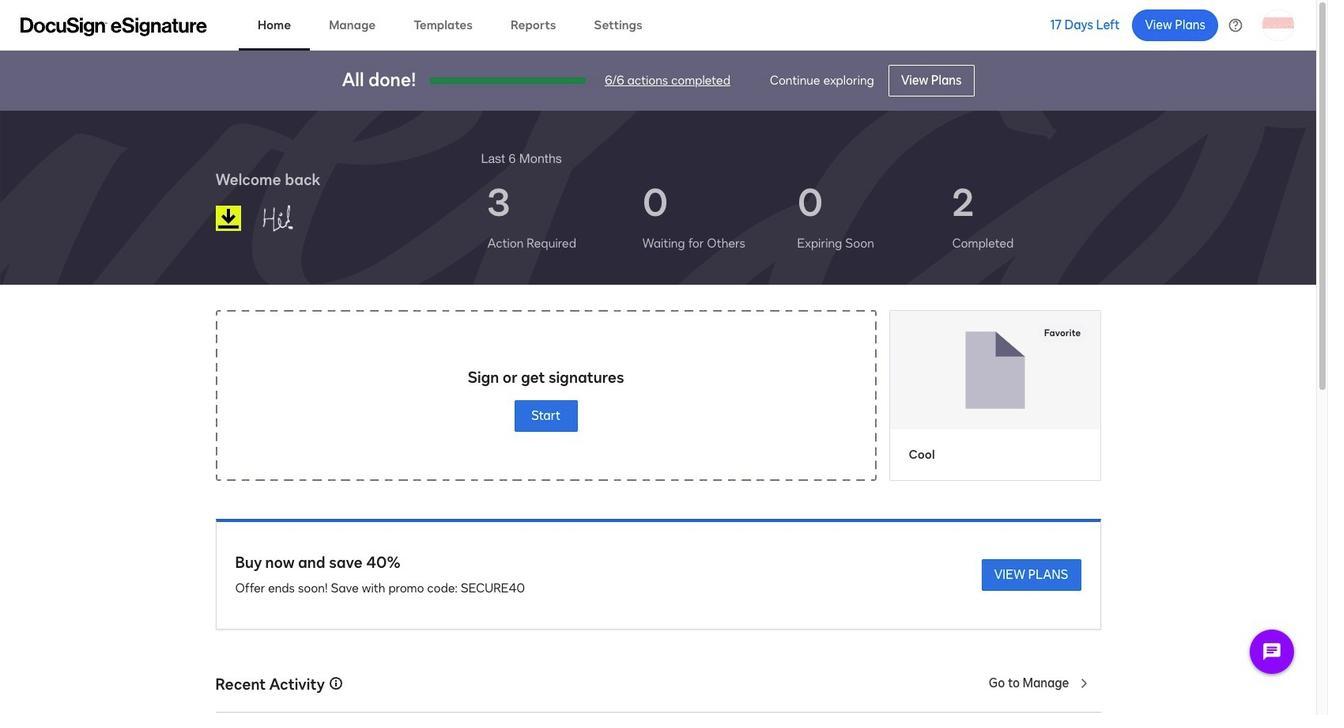 Task type: locate. For each thing, give the bounding box(es) containing it.
list
[[481, 168, 1101, 266]]

use cool image
[[890, 311, 1101, 429]]

docusign esignature image
[[21, 17, 207, 36]]

your uploaded profile image image
[[1263, 9, 1295, 41]]

heading
[[481, 149, 562, 168]]



Task type: vqa. For each thing, say whether or not it's contained in the screenshot.
Recipient action options, group 1 menu
no



Task type: describe. For each thing, give the bounding box(es) containing it.
docusignlogo image
[[216, 206, 241, 231]]

generic name image
[[254, 198, 336, 239]]



